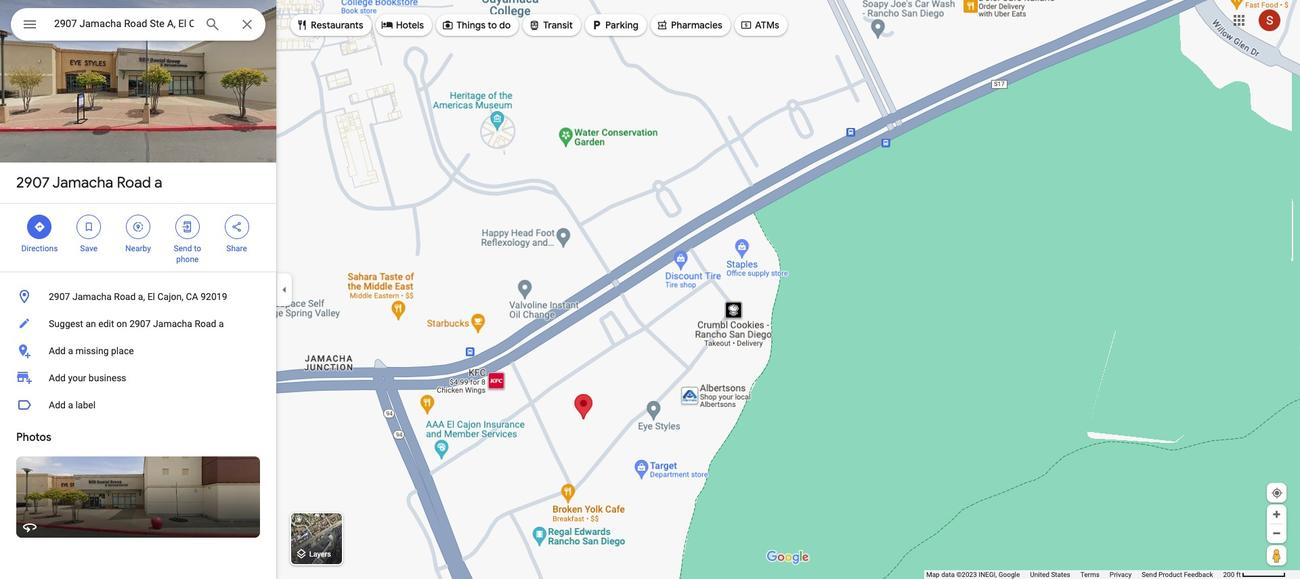 Task type: describe. For each thing, give the bounding box(es) containing it.
road for a
[[117, 173, 151, 192]]

edit
[[98, 318, 114, 329]]

send to phone
[[174, 244, 201, 264]]

jamacha inside the 'suggest an edit on 2907 jamacha road a' button
[[153, 318, 192, 329]]

things
[[457, 19, 486, 31]]

 search field
[[11, 8, 265, 43]]

2907 jamacha road a, el cajon, ca 92019 button
[[0, 283, 276, 310]]

2907 jamacha road a, el cajon, ca 92019
[[49, 291, 227, 302]]

business
[[89, 372, 126, 383]]

feedback
[[1184, 571, 1213, 578]]

jamacha for 2907 jamacha road a, el cajon, ca 92019
[[72, 291, 112, 302]]

an
[[86, 318, 96, 329]]

atms
[[755, 19, 779, 31]]

add your business
[[49, 372, 126, 383]]


[[132, 219, 144, 234]]

send for send product feedback
[[1142, 571, 1157, 578]]

phone
[[176, 255, 199, 264]]

a inside button
[[68, 400, 73, 410]]

 hotels
[[381, 18, 424, 33]]

to inside send to phone
[[194, 244, 201, 253]]

2907 jamacha road a
[[16, 173, 162, 192]]

place
[[111, 345, 134, 356]]

share
[[226, 244, 247, 253]]

cajon,
[[157, 291, 184, 302]]


[[591, 18, 603, 33]]

terms button
[[1081, 570, 1100, 579]]

 atms
[[740, 18, 779, 33]]

jamacha for 2907 jamacha road a
[[52, 173, 113, 192]]

label
[[75, 400, 96, 410]]

product
[[1159, 571, 1182, 578]]


[[656, 18, 668, 33]]

2907 for 2907 jamacha road a, el cajon, ca 92019
[[49, 291, 70, 302]]


[[528, 18, 541, 33]]

a inside button
[[68, 345, 73, 356]]

show street view coverage image
[[1267, 545, 1287, 565]]

add a missing place
[[49, 345, 134, 356]]

google maps element
[[0, 0, 1300, 579]]

2907 for 2907 jamacha road a
[[16, 173, 50, 192]]

 pharmacies
[[656, 18, 723, 33]]

send product feedback
[[1142, 571, 1213, 578]]

photos
[[16, 431, 51, 444]]

2907 Jamacha Road Ste A, El Cajon, CA 92019 field
[[11, 8, 265, 41]]

add your business link
[[0, 364, 276, 391]]

nearby
[[125, 244, 151, 253]]

directions
[[21, 244, 58, 253]]

 things to do
[[442, 18, 511, 33]]


[[33, 219, 46, 234]]

a inside button
[[219, 318, 224, 329]]

add a label
[[49, 400, 96, 410]]

suggest an edit on 2907 jamacha road a
[[49, 318, 224, 329]]

 transit
[[528, 18, 573, 33]]

united
[[1030, 571, 1050, 578]]


[[442, 18, 454, 33]]

©2023
[[957, 571, 977, 578]]


[[181, 219, 194, 234]]

el
[[147, 291, 155, 302]]

hotels
[[396, 19, 424, 31]]

map data ©2023 inegi, google
[[926, 571, 1020, 578]]


[[22, 15, 38, 34]]

save
[[80, 244, 98, 253]]

zoom out image
[[1272, 528, 1282, 538]]

zoom in image
[[1272, 509, 1282, 519]]



Task type: locate. For each thing, give the bounding box(es) containing it.
add a label button
[[0, 391, 276, 419]]

1 vertical spatial 2907
[[49, 291, 70, 302]]

92019
[[201, 291, 227, 302]]

2907 up 
[[16, 173, 50, 192]]

layers
[[309, 550, 331, 559]]

pharmacies
[[671, 19, 723, 31]]

0 vertical spatial road
[[117, 173, 151, 192]]

road up  on the top left of page
[[117, 173, 151, 192]]

parking
[[605, 19, 639, 31]]

add down "suggest" at the left bottom
[[49, 345, 66, 356]]

google
[[999, 571, 1020, 578]]

show your location image
[[1271, 487, 1283, 499]]

1 horizontal spatial send
[[1142, 571, 1157, 578]]

on
[[116, 318, 127, 329]]

to inside  things to do
[[488, 19, 497, 31]]

united states button
[[1030, 570, 1071, 579]]

2 vertical spatial add
[[49, 400, 66, 410]]

road
[[117, 173, 151, 192], [114, 291, 136, 302], [195, 318, 216, 329]]

send
[[174, 244, 192, 253], [1142, 571, 1157, 578]]

add a missing place button
[[0, 337, 276, 364]]

3 add from the top
[[49, 400, 66, 410]]

2907 jamacha road a main content
[[0, 0, 276, 579]]

none field inside 2907 jamacha road ste a, el cajon, ca 92019 field
[[54, 16, 194, 32]]

road left the a,
[[114, 291, 136, 302]]


[[740, 18, 752, 33]]

200
[[1223, 571, 1235, 578]]


[[83, 219, 95, 234]]

2907 up "suggest" at the left bottom
[[49, 291, 70, 302]]

2907 inside button
[[129, 318, 151, 329]]

 restaurants
[[296, 18, 363, 33]]

 parking
[[591, 18, 639, 33]]

to
[[488, 19, 497, 31], [194, 244, 201, 253]]

send product feedback button
[[1142, 570, 1213, 579]]

200 ft button
[[1223, 571, 1286, 578]]

road down "92019"
[[195, 318, 216, 329]]

jamacha down cajon,
[[153, 318, 192, 329]]

None field
[[54, 16, 194, 32]]

road inside button
[[114, 291, 136, 302]]

a down "92019"
[[219, 318, 224, 329]]

0 vertical spatial jamacha
[[52, 173, 113, 192]]

send up the phone
[[174, 244, 192, 253]]

actions for 2907 jamacha road a region
[[0, 204, 276, 272]]

privacy
[[1110, 571, 1132, 578]]

road inside button
[[195, 318, 216, 329]]

jamacha inside '2907 jamacha road a, el cajon, ca 92019' button
[[72, 291, 112, 302]]

1 vertical spatial send
[[1142, 571, 1157, 578]]


[[231, 219, 243, 234]]

200 ft
[[1223, 571, 1241, 578]]

add for add a label
[[49, 400, 66, 410]]

transit
[[543, 19, 573, 31]]

add for add a missing place
[[49, 345, 66, 356]]

0 horizontal spatial to
[[194, 244, 201, 253]]

jamacha up an
[[72, 291, 112, 302]]

a left label
[[68, 400, 73, 410]]

jamacha
[[52, 173, 113, 192], [72, 291, 112, 302], [153, 318, 192, 329]]

2 vertical spatial 2907
[[129, 318, 151, 329]]

a up actions for 2907 jamacha road a region
[[154, 173, 162, 192]]

privacy button
[[1110, 570, 1132, 579]]

terms
[[1081, 571, 1100, 578]]

0 vertical spatial to
[[488, 19, 497, 31]]

restaurants
[[311, 19, 363, 31]]

1 vertical spatial jamacha
[[72, 291, 112, 302]]

1 vertical spatial to
[[194, 244, 201, 253]]

1 add from the top
[[49, 345, 66, 356]]

send for send to phone
[[174, 244, 192, 253]]

2907
[[16, 173, 50, 192], [49, 291, 70, 302], [129, 318, 151, 329]]

add inside add a missing place button
[[49, 345, 66, 356]]

2907 right the on
[[129, 318, 151, 329]]

send inside send to phone
[[174, 244, 192, 253]]

0 vertical spatial send
[[174, 244, 192, 253]]

add inside add a label button
[[49, 400, 66, 410]]

2 add from the top
[[49, 372, 66, 383]]

add for add your business
[[49, 372, 66, 383]]

suggest
[[49, 318, 83, 329]]

google account: sheryl atherton  
(sheryl.atherton@adept.ai) image
[[1259, 9, 1281, 31]]

footer
[[926, 570, 1223, 579]]

add inside add your business "link"
[[49, 372, 66, 383]]

do
[[499, 19, 511, 31]]

a,
[[138, 291, 145, 302]]

a
[[154, 173, 162, 192], [219, 318, 224, 329], [68, 345, 73, 356], [68, 400, 73, 410]]

0 vertical spatial 2907
[[16, 173, 50, 192]]

states
[[1051, 571, 1071, 578]]

missing
[[75, 345, 109, 356]]

data
[[941, 571, 955, 578]]

1 horizontal spatial to
[[488, 19, 497, 31]]

jamacha up 
[[52, 173, 113, 192]]

 button
[[11, 8, 49, 43]]

road for a,
[[114, 291, 136, 302]]

2 vertical spatial road
[[195, 318, 216, 329]]

add left label
[[49, 400, 66, 410]]

add left your
[[49, 372, 66, 383]]

inegi,
[[979, 571, 997, 578]]

ca
[[186, 291, 198, 302]]

map
[[926, 571, 940, 578]]

0 vertical spatial add
[[49, 345, 66, 356]]

footer inside google maps element
[[926, 570, 1223, 579]]

suggest an edit on 2907 jamacha road a button
[[0, 310, 276, 337]]

a left missing
[[68, 345, 73, 356]]


[[296, 18, 308, 33]]

2 vertical spatial jamacha
[[153, 318, 192, 329]]


[[381, 18, 393, 33]]

footer containing map data ©2023 inegi, google
[[926, 570, 1223, 579]]

ft
[[1236, 571, 1241, 578]]

send left the product
[[1142, 571, 1157, 578]]

2907 inside button
[[49, 291, 70, 302]]

send inside button
[[1142, 571, 1157, 578]]

1 vertical spatial add
[[49, 372, 66, 383]]

united states
[[1030, 571, 1071, 578]]

to left the do
[[488, 19, 497, 31]]

collapse side panel image
[[277, 282, 292, 297]]

1 vertical spatial road
[[114, 291, 136, 302]]

to up the phone
[[194, 244, 201, 253]]

your
[[68, 372, 86, 383]]

0 horizontal spatial send
[[174, 244, 192, 253]]

add
[[49, 345, 66, 356], [49, 372, 66, 383], [49, 400, 66, 410]]



Task type: vqa. For each thing, say whether or not it's contained in the screenshot.

yes



